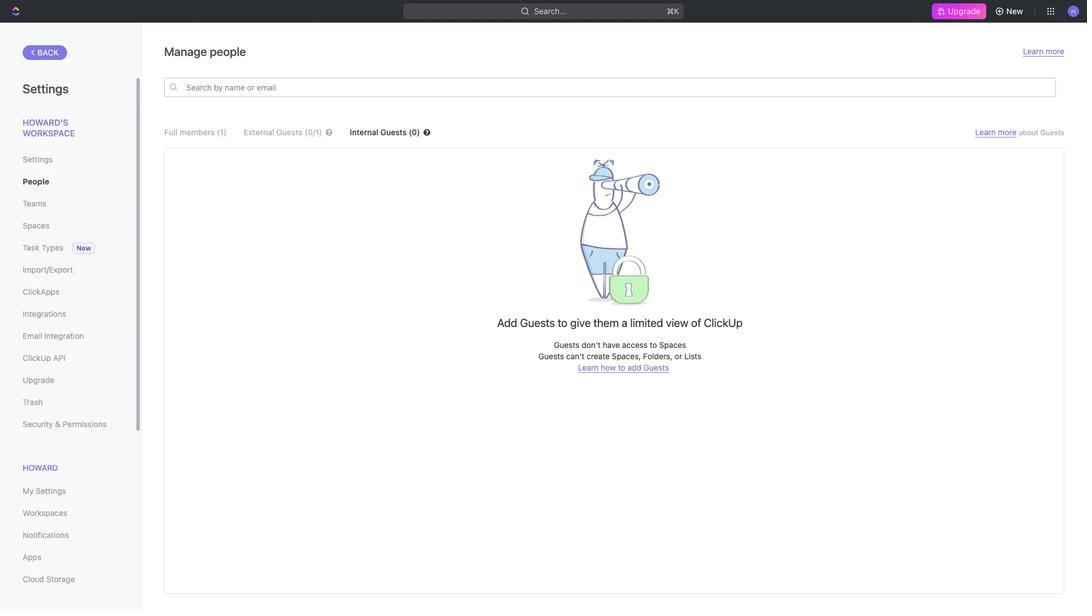 Task type: locate. For each thing, give the bounding box(es) containing it.
internal guests (0) button
[[350, 128, 448, 137]]

upgrade link
[[932, 3, 986, 19], [23, 371, 113, 390]]

email
[[23, 331, 42, 341]]

view
[[666, 316, 688, 329]]

0 vertical spatial new
[[1006, 7, 1023, 16]]

1 vertical spatial more
[[998, 128, 1017, 137]]

to down spaces,
[[618, 363, 625, 373]]

0 vertical spatial more
[[1046, 47, 1064, 56]]

0 horizontal spatial new
[[76, 244, 91, 252]]

a
[[622, 316, 628, 329]]

to
[[558, 316, 568, 329], [650, 341, 657, 350], [618, 363, 625, 373]]

external guests (0/1)
[[244, 128, 322, 137]]

(0/1)
[[305, 128, 322, 137]]

0 horizontal spatial clickup
[[23, 354, 51, 363]]

0 vertical spatial to
[[558, 316, 568, 329]]

my settings
[[23, 487, 66, 496]]

learn down "new" button
[[1023, 47, 1044, 56]]

teams
[[23, 199, 46, 208]]

integration
[[44, 331, 84, 341]]

2 vertical spatial learn
[[578, 363, 599, 373]]

add
[[497, 316, 517, 329]]

1 vertical spatial clickup
[[23, 354, 51, 363]]

0 vertical spatial clickup
[[704, 316, 743, 329]]

cloud storage
[[23, 575, 75, 584]]

learn
[[1023, 47, 1044, 56], [975, 128, 996, 137], [578, 363, 599, 373]]

1 vertical spatial learn
[[975, 128, 996, 137]]

internal
[[350, 128, 378, 137]]

email integration
[[23, 331, 84, 341]]

1 horizontal spatial learn
[[975, 128, 996, 137]]

guests up can't
[[554, 341, 579, 350]]

howard's
[[23, 117, 68, 127]]

0 horizontal spatial spaces
[[23, 221, 50, 230]]

email integration link
[[23, 327, 113, 346]]

guests don't have access to spaces guests can't create spaces, folders, or lists learn how to add guests
[[538, 341, 701, 373]]

1 vertical spatial new
[[76, 244, 91, 252]]

spaces inside the settings element
[[23, 221, 50, 230]]

upgrade
[[948, 7, 980, 16], [23, 376, 54, 385]]

clickup
[[704, 316, 743, 329], [23, 354, 51, 363]]

0 horizontal spatial more
[[998, 128, 1017, 137]]

0 vertical spatial settings
[[23, 81, 69, 96]]

manage people
[[164, 44, 246, 58]]

1 horizontal spatial more
[[1046, 47, 1064, 56]]

upgrade inside the settings element
[[23, 376, 54, 385]]

⌘k
[[667, 7, 679, 16]]

learn inside guests don't have access to spaces guests can't create spaces, folders, or lists learn how to add guests
[[578, 363, 599, 373]]

task types
[[23, 243, 63, 253]]

external guests (0/1) button
[[244, 128, 333, 137]]

clickapps
[[23, 287, 59, 297]]

guests right the add
[[520, 316, 555, 329]]

spaces
[[23, 221, 50, 230], [659, 341, 686, 350]]

0 horizontal spatial learn
[[578, 363, 599, 373]]

back link
[[23, 45, 67, 60]]

new inside "new" button
[[1006, 7, 1023, 16]]

apps link
[[23, 548, 113, 567]]

2 horizontal spatial learn
[[1023, 47, 1044, 56]]

settings right my
[[36, 487, 66, 496]]

2 vertical spatial settings
[[36, 487, 66, 496]]

1 vertical spatial spaces
[[659, 341, 686, 350]]

api
[[53, 354, 65, 363]]

upgrade down clickup api
[[23, 376, 54, 385]]

teams link
[[23, 194, 113, 213]]

have
[[603, 341, 620, 350]]

more
[[1046, 47, 1064, 56], [998, 128, 1017, 137]]

2 vertical spatial to
[[618, 363, 625, 373]]

guests
[[276, 128, 303, 137], [380, 128, 407, 137], [1040, 128, 1064, 137], [520, 316, 555, 329], [554, 341, 579, 350], [538, 352, 564, 361], [644, 363, 669, 373]]

learn more
[[1023, 47, 1064, 56]]

people
[[23, 177, 49, 186]]

spaces down teams
[[23, 221, 50, 230]]

how
[[601, 363, 616, 373]]

learn how to add guests link
[[578, 363, 669, 373]]

1 vertical spatial upgrade link
[[23, 371, 113, 390]]

back
[[37, 48, 59, 57]]

&
[[55, 420, 60, 429]]

guests inside learn more about guests
[[1040, 128, 1064, 137]]

new
[[1006, 7, 1023, 16], [76, 244, 91, 252]]

spaces up or
[[659, 341, 686, 350]]

new inside the settings element
[[76, 244, 91, 252]]

trash link
[[23, 393, 113, 412]]

settings up howard's
[[23, 81, 69, 96]]

1 horizontal spatial upgrade
[[948, 7, 980, 16]]

1 vertical spatial to
[[650, 341, 657, 350]]

clickup api
[[23, 354, 65, 363]]

guests right about
[[1040, 128, 1064, 137]]

settings element
[[0, 23, 142, 611]]

settings
[[23, 81, 69, 96], [23, 155, 53, 164], [36, 487, 66, 496]]

0 horizontal spatial to
[[558, 316, 568, 329]]

clickup left api
[[23, 354, 51, 363]]

upgrade link up trash link
[[23, 371, 113, 390]]

0 vertical spatial upgrade link
[[932, 3, 986, 19]]

(1)
[[217, 128, 227, 137]]

0 horizontal spatial upgrade link
[[23, 371, 113, 390]]

1 horizontal spatial to
[[618, 363, 625, 373]]

external
[[244, 128, 274, 137]]

upgrade left "new" button
[[948, 7, 980, 16]]

don't
[[582, 341, 601, 350]]

Search by name or email text field
[[164, 78, 1056, 97]]

0 horizontal spatial upgrade
[[23, 376, 54, 385]]

learn left about
[[975, 128, 996, 137]]

1 horizontal spatial spaces
[[659, 341, 686, 350]]

members
[[180, 128, 215, 137]]

security & permissions link
[[23, 415, 113, 434]]

to up folders, at the bottom of page
[[650, 341, 657, 350]]

upgrade link left "new" button
[[932, 3, 986, 19]]

1 horizontal spatial new
[[1006, 7, 1023, 16]]

clickup right of
[[704, 316, 743, 329]]

notifications link
[[23, 526, 113, 545]]

1 vertical spatial upgrade
[[23, 376, 54, 385]]

settings up people
[[23, 155, 53, 164]]

settings link
[[23, 150, 113, 169]]

permissions
[[63, 420, 107, 429]]

0 vertical spatial upgrade
[[948, 7, 980, 16]]

full members (1) button
[[164, 128, 227, 137]]

0 vertical spatial learn
[[1023, 47, 1044, 56]]

1 horizontal spatial clickup
[[704, 316, 743, 329]]

learn down create
[[578, 363, 599, 373]]

security & permissions
[[23, 420, 107, 429]]

limited
[[630, 316, 663, 329]]

to left give
[[558, 316, 568, 329]]

workspaces
[[23, 509, 67, 518]]

guests left (0/1)
[[276, 128, 303, 137]]

task
[[23, 243, 39, 253]]

0 vertical spatial spaces
[[23, 221, 50, 230]]

or
[[675, 352, 682, 361]]



Task type: vqa. For each thing, say whether or not it's contained in the screenshot.
the External Guests (0/1)
yes



Task type: describe. For each thing, give the bounding box(es) containing it.
of
[[691, 316, 701, 329]]

search...
[[534, 7, 566, 16]]

new button
[[991, 2, 1030, 20]]

give
[[570, 316, 591, 329]]

full members (1)
[[164, 128, 227, 137]]

spaces inside guests don't have access to spaces guests can't create spaces, folders, or lists learn how to add guests
[[659, 341, 686, 350]]

security
[[23, 420, 53, 429]]

add guests to give them a limited view of clickup
[[497, 316, 743, 329]]

more for learn more
[[1046, 47, 1064, 56]]

people
[[210, 44, 246, 58]]

access
[[622, 341, 648, 350]]

guests down folders, at the bottom of page
[[644, 363, 669, 373]]

full
[[164, 128, 177, 137]]

trash
[[23, 398, 43, 407]]

about
[[1019, 128, 1038, 137]]

h
[[1071, 8, 1076, 14]]

integrations
[[23, 309, 66, 319]]

guests left can't
[[538, 352, 564, 361]]

people link
[[23, 172, 113, 191]]

clickup api link
[[23, 349, 113, 368]]

internal guests (0)
[[350, 128, 420, 137]]

my settings link
[[23, 482, 113, 501]]

create
[[587, 352, 610, 361]]

import/export
[[23, 265, 73, 275]]

spaces,
[[612, 352, 641, 361]]

spaces link
[[23, 216, 113, 236]]

folders,
[[643, 352, 673, 361]]

(0)
[[409, 128, 420, 137]]

them
[[593, 316, 619, 329]]

clickapps link
[[23, 283, 113, 302]]

manage
[[164, 44, 207, 58]]

1 vertical spatial settings
[[23, 155, 53, 164]]

1 horizontal spatial upgrade link
[[932, 3, 986, 19]]

my
[[23, 487, 34, 496]]

workspace
[[23, 128, 75, 138]]

clickup inside the settings element
[[23, 354, 51, 363]]

workspaces link
[[23, 504, 113, 523]]

lists
[[684, 352, 701, 361]]

integrations link
[[23, 305, 113, 324]]

notifications
[[23, 531, 69, 540]]

storage
[[46, 575, 75, 584]]

howard's workspace
[[23, 117, 75, 138]]

more for learn more about guests
[[998, 128, 1017, 137]]

add
[[628, 363, 641, 373]]

apps
[[23, 553, 41, 562]]

learn more about guests
[[975, 128, 1064, 137]]

cloud storage link
[[23, 570, 113, 590]]

learn for learn more about guests
[[975, 128, 996, 137]]

import/export link
[[23, 260, 113, 280]]

can't
[[566, 352, 585, 361]]

guests left the (0) on the left of page
[[380, 128, 407, 137]]

howard
[[23, 463, 58, 473]]

learn for learn more
[[1023, 47, 1044, 56]]

2 horizontal spatial to
[[650, 341, 657, 350]]

types
[[41, 243, 63, 253]]

cloud
[[23, 575, 44, 584]]

h button
[[1064, 2, 1083, 20]]



